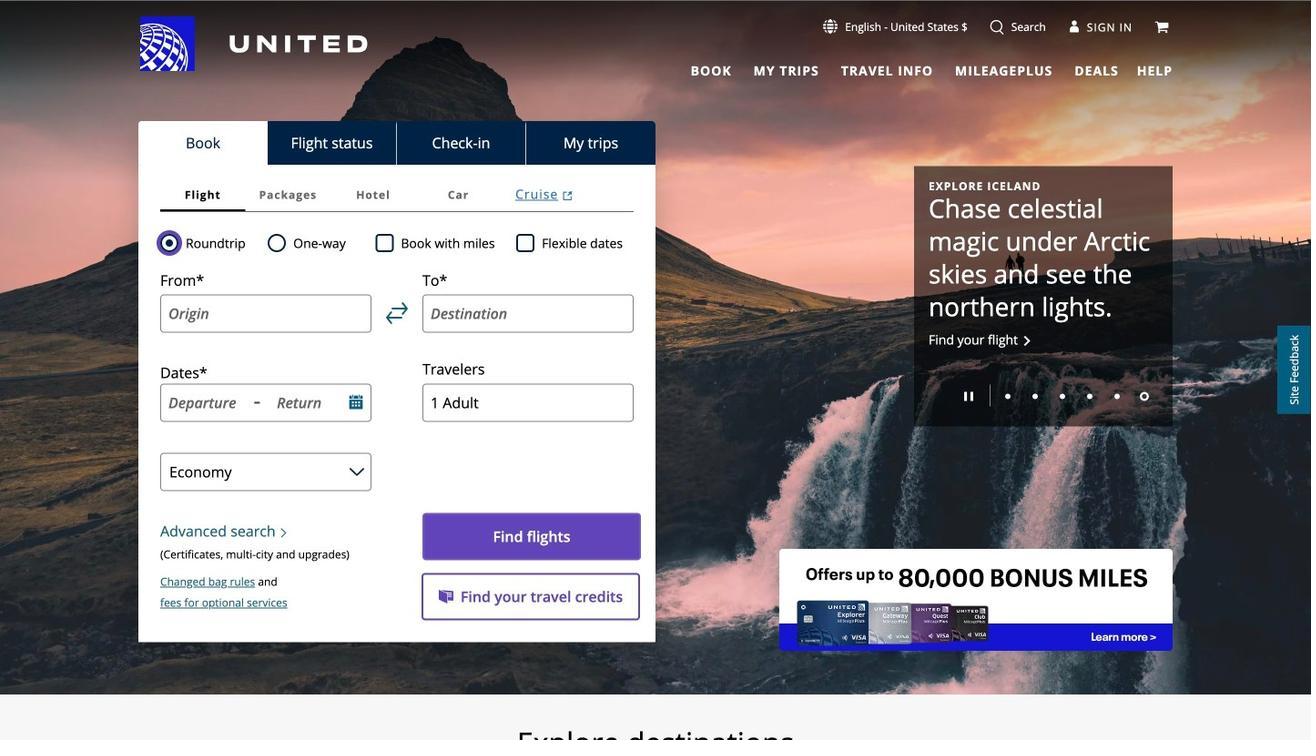 Task type: describe. For each thing, give the bounding box(es) containing it.
united logo link to homepage image
[[140, 16, 368, 71]]

one way flight search element
[[286, 232, 346, 254]]

0 vertical spatial tab list
[[680, 55, 1123, 82]]

book with miles element
[[375, 232, 516, 254]]

slide 2 of 6 image
[[1033, 394, 1038, 399]]

explore destinations element
[[0, 725, 1311, 740]]

slide 3 of 6 image
[[1060, 394, 1065, 399]]

1 vertical spatial tab list
[[138, 121, 656, 165]]



Task type: locate. For each thing, give the bounding box(es) containing it.
tab list
[[680, 55, 1123, 82], [138, 121, 656, 165], [160, 178, 634, 212]]

Destination text field
[[423, 294, 634, 333]]

Origin text field
[[160, 294, 372, 333]]

Return text field
[[277, 393, 343, 413]]

Departure text field
[[168, 393, 246, 413]]

pause image
[[964, 392, 973, 401]]

reverse origin and destination image
[[386, 302, 408, 324]]

slide 1 of 6 image
[[1005, 394, 1011, 399]]

slide 6 of 6 image
[[1140, 392, 1149, 401]]

navigation
[[0, 15, 1311, 82]]

carousel buttons element
[[929, 378, 1158, 412]]

round trip flight search element
[[178, 232, 246, 254]]

view cart, click to view list of recently searched saved trips. image
[[1155, 20, 1169, 34]]

2 vertical spatial tab list
[[160, 178, 634, 212]]

main content
[[0, 1, 1311, 740]]

slide 4 of 6 image
[[1087, 394, 1093, 399]]

currently in english united states	$ enter to change image
[[823, 19, 838, 34]]

slide 5 of 6 image
[[1115, 394, 1120, 399]]



Task type: vqa. For each thing, say whether or not it's contained in the screenshot.
Slide 5 of 6 image
yes



